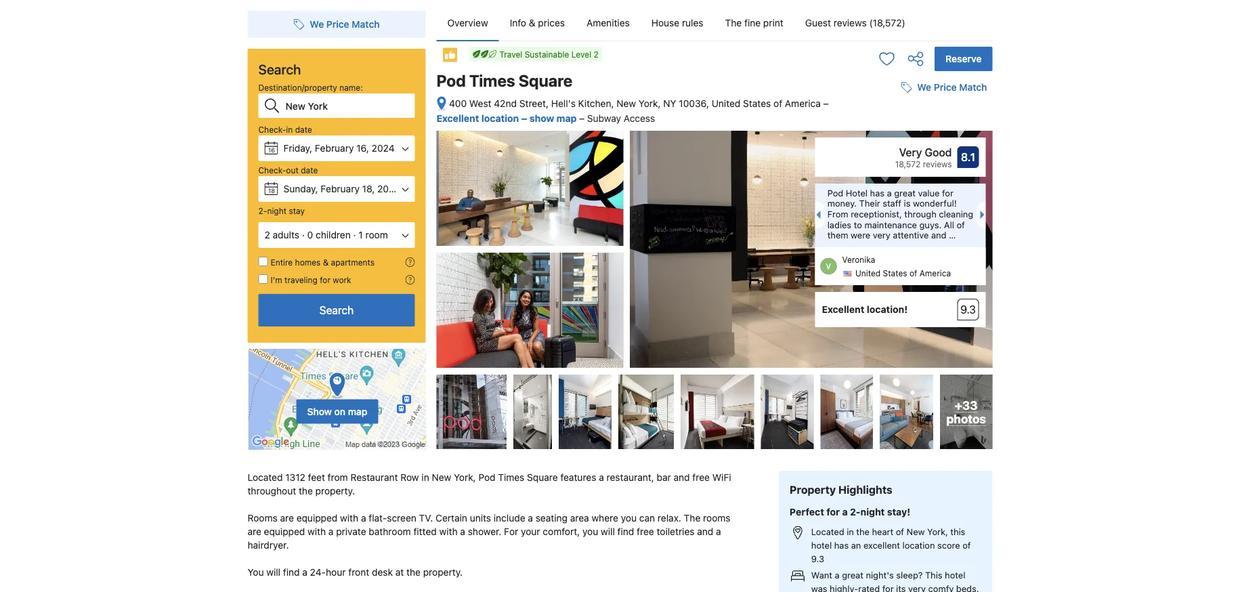 Task type: vqa. For each thing, say whether or not it's contained in the screenshot.
2nd Check- from the top of the Search section
yes



Task type: locate. For each thing, give the bounding box(es) containing it.
map down hell's
[[557, 113, 577, 124]]

0 horizontal spatial reviews
[[834, 17, 867, 28]]

want a great night's sleep? this hotel was highly-rated for its very comfy beds.
[[812, 570, 980, 592]]

with down certain
[[439, 526, 458, 537]]

1 horizontal spatial in
[[422, 472, 429, 483]]

match
[[352, 19, 380, 30], [960, 82, 988, 93]]

1 vertical spatial has
[[835, 540, 849, 550]]

a up staff
[[887, 188, 892, 198]]

new inside located 1312 feet from restaurant row in new york, pod times square features a restaurant, bar and free wifi throughout the property. rooms are equipped with a flat-screen tv. certain units include a seating area where you can relax. the rooms are equipped with a private bathroom fitted with a shower. for your comfort, you will find free toiletries and a hairdryer. you will find a 24-hour front desk at the prop
[[432, 472, 452, 483]]

hell's
[[552, 98, 576, 109]]

2- down highlights
[[851, 506, 861, 518]]

2 vertical spatial york,
[[928, 527, 949, 537]]

pod for pod hotel has a great value for money. their staff is wonderful! from receptionist, through cleaning ladies to maintenance guys. all of them were very attentive and …
[[828, 188, 844, 198]]

america inside the 400 west 42nd street, hell's kitchen, new york, ny 10036, united states of america – excellent location – show map – subway access
[[785, 98, 821, 109]]

1 vertical spatial and
[[674, 472, 690, 483]]

check- down "16"
[[259, 165, 286, 175]]

1 vertical spatial reviews
[[923, 159, 952, 169]]

united inside the 400 west 42nd street, hell's kitchen, new york, ny 10036, united states of america – excellent location – show map – subway access
[[712, 98, 741, 109]]

york, up score on the bottom right of the page
[[928, 527, 949, 537]]

located for located 1312 feet from restaurant row in new york, pod times square features a restaurant, bar and free wifi throughout the property. rooms are equipped with a flat-screen tv. certain units include a seating area where you can relax. the rooms are equipped with a private bathroom fitted with a shower. for your comfort, you will find free toiletries and a hairdryer. you will find a 24-hour front desk at the prop
[[248, 472, 283, 483]]

excellent down "400"
[[437, 113, 479, 124]]

night up heart
[[861, 506, 885, 518]]

will
[[601, 526, 615, 537], [267, 567, 281, 578]]

pod up units on the left of page
[[479, 472, 496, 483]]

in for located
[[847, 527, 854, 537]]

in up the an
[[847, 527, 854, 537]]

stay!
[[888, 506, 911, 518]]

0 horizontal spatial pod
[[437, 71, 466, 90]]

click to open map view image
[[437, 96, 447, 112]]

16
[[268, 146, 275, 153]]

you left can at the bottom right of the page
[[621, 513, 637, 524]]

0
[[307, 229, 313, 241]]

1 vertical spatial price
[[934, 82, 957, 93]]

new right row
[[432, 472, 452, 483]]

1 horizontal spatial you
[[621, 513, 637, 524]]

0 horizontal spatial 9.3
[[812, 554, 825, 564]]

0 vertical spatial match
[[352, 19, 380, 30]]

& right homes
[[323, 258, 329, 267]]

0 horizontal spatial the
[[684, 513, 701, 524]]

staff
[[883, 198, 902, 209]]

1 vertical spatial february
[[321, 183, 360, 194]]

0 horizontal spatial location
[[482, 113, 519, 124]]

0 horizontal spatial located
[[248, 472, 283, 483]]

pod up "400"
[[437, 71, 466, 90]]

2 horizontal spatial and
[[932, 230, 947, 240]]

with
[[340, 513, 359, 524], [308, 526, 326, 537], [439, 526, 458, 537]]

you
[[621, 513, 637, 524], [583, 526, 599, 537]]

2 horizontal spatial the
[[857, 527, 870, 537]]

1 horizontal spatial 2-
[[851, 506, 861, 518]]

1 vertical spatial we price match
[[918, 82, 988, 93]]

1 horizontal spatial the
[[407, 567, 421, 578]]

0 horizontal spatial map
[[348, 406, 368, 417]]

9.3 inside located in the heart of new york, this hotel has an excellent location score of 9.3
[[812, 554, 825, 564]]

search down work
[[320, 304, 354, 317]]

sustainable
[[525, 49, 570, 59]]

in inside search section
[[286, 125, 293, 134]]

1 vertical spatial states
[[883, 269, 908, 278]]

2- left stay
[[259, 206, 267, 215]]

february left the 18,
[[321, 183, 360, 194]]

0 vertical spatial night
[[267, 206, 287, 215]]

1 vertical spatial search
[[320, 304, 354, 317]]

has up their
[[871, 188, 885, 198]]

equipped
[[297, 513, 338, 524], [264, 526, 305, 537]]

0 vertical spatial the
[[299, 486, 313, 497]]

of inside the 400 west 42nd street, hell's kitchen, new york, ny 10036, united states of america – excellent location – show map – subway access
[[774, 98, 783, 109]]

1 check- from the top
[[259, 125, 286, 134]]

1 horizontal spatial search
[[320, 304, 354, 317]]

match down reserve button
[[960, 82, 988, 93]]

row
[[401, 472, 419, 483]]

pod for pod times square
[[437, 71, 466, 90]]

2 check- from the top
[[259, 165, 286, 175]]

· left 1 at the left top
[[353, 229, 356, 241]]

1 vertical spatial we
[[918, 82, 932, 93]]

york, inside the 400 west 42nd street, hell's kitchen, new york, ny 10036, united states of america – excellent location – show map – subway access
[[639, 98, 661, 109]]

united right 10036,
[[712, 98, 741, 109]]

located down the perfect
[[812, 527, 845, 537]]

perfect
[[790, 506, 825, 518]]

will right you
[[267, 567, 281, 578]]

hotel up "beds."
[[945, 570, 966, 580]]

find left 24-
[[283, 567, 300, 578]]

we price match inside search section
[[310, 19, 380, 30]]

date right the out
[[301, 165, 318, 175]]

are right rooms
[[280, 513, 294, 524]]

guest
[[806, 17, 831, 28]]

west
[[470, 98, 492, 109]]

a left 24-
[[302, 567, 308, 578]]

1 vertical spatial in
[[422, 472, 429, 483]]

friday,
[[284, 143, 312, 154]]

–
[[824, 98, 829, 109], [522, 113, 527, 124], [579, 113, 585, 124]]

0 vertical spatial new
[[617, 98, 636, 109]]

1 vertical spatial check-
[[259, 165, 286, 175]]

1 vertical spatial located
[[812, 527, 845, 537]]

i'm traveling for work
[[271, 275, 351, 285]]

& inside search section
[[323, 258, 329, 267]]

where
[[592, 513, 619, 524]]

maintenance
[[865, 220, 918, 230]]

a left the private
[[329, 526, 334, 537]]

2 vertical spatial the
[[407, 567, 421, 578]]

for left work
[[320, 275, 331, 285]]

date for check-out date
[[301, 165, 318, 175]]

0 horizontal spatial has
[[835, 540, 849, 550]]

pod up money.
[[828, 188, 844, 198]]

an
[[852, 540, 862, 550]]

map inside search section
[[348, 406, 368, 417]]

excellent location – show map button
[[437, 113, 579, 124]]

highly-
[[830, 584, 859, 592]]

search up destination/property
[[259, 61, 301, 77]]

is
[[904, 198, 911, 209]]

great inside pod hotel has a great value for money. their staff is wonderful! from receptionist, through cleaning ladies to maintenance guys. all of them were very attentive and …
[[895, 188, 916, 198]]

0 horizontal spatial excellent
[[437, 113, 479, 124]]

1 horizontal spatial find
[[618, 526, 635, 537]]

&
[[529, 17, 536, 28], [323, 258, 329, 267]]

0 vertical spatial equipped
[[297, 513, 338, 524]]

a inside pod hotel has a great value for money. their staff is wonderful! from receptionist, through cleaning ladies to maintenance guys. all of them were very attentive and …
[[887, 188, 892, 198]]

1 horizontal spatial very
[[909, 584, 926, 592]]

york,
[[639, 98, 661, 109], [454, 472, 476, 483], [928, 527, 949, 537]]

2024 for friday, february 16, 2024
[[372, 143, 395, 154]]

we up very
[[918, 82, 932, 93]]

reviews down the 'good'
[[923, 159, 952, 169]]

match up the name:
[[352, 19, 380, 30]]

property.
[[316, 486, 355, 497]]

find down where
[[618, 526, 635, 537]]

location inside the 400 west 42nd street, hell's kitchen, new york, ny 10036, united states of america – excellent location – show map – subway access
[[482, 113, 519, 124]]

shower.
[[468, 526, 502, 537]]

0 vertical spatial search
[[259, 61, 301, 77]]

throughout
[[248, 486, 296, 497]]

hour
[[326, 567, 346, 578]]

find
[[618, 526, 635, 537], [283, 567, 300, 578]]

states inside the 400 west 42nd street, hell's kitchen, new york, ny 10036, united states of america – excellent location – show map – subway access
[[743, 98, 771, 109]]

a up 'highly-'
[[835, 570, 840, 580]]

check- for in
[[259, 125, 286, 134]]

perfect for a 2-night stay!
[[790, 506, 911, 518]]

1 vertical spatial the
[[684, 513, 701, 524]]

hotel up want
[[812, 540, 832, 550]]

0 vertical spatial very
[[873, 230, 891, 240]]

states up "location!"
[[883, 269, 908, 278]]

price inside search section
[[327, 19, 349, 30]]

1 horizontal spatial are
[[280, 513, 294, 524]]

very down maintenance in the right of the page
[[873, 230, 891, 240]]

we for we price match dropdown button in search section
[[310, 19, 324, 30]]

price for bottom we price match dropdown button
[[934, 82, 957, 93]]

york, up certain
[[454, 472, 476, 483]]

0 horizontal spatial york,
[[454, 472, 476, 483]]

1 horizontal spatial 2
[[594, 49, 599, 59]]

for inside search section
[[320, 275, 331, 285]]

has left the an
[[835, 540, 849, 550]]

0 vertical spatial location
[[482, 113, 519, 124]]

1 horizontal spatial reviews
[[923, 159, 952, 169]]

the up the toiletries
[[684, 513, 701, 524]]

in up friday,
[[286, 125, 293, 134]]

a inside "want a great night's sleep? this hotel was highly-rated for its very comfy beds."
[[835, 570, 840, 580]]

0 horizontal spatial with
[[308, 526, 326, 537]]

night left stay
[[267, 206, 287, 215]]

price down reserve button
[[934, 82, 957, 93]]

0 horizontal spatial we price match button
[[288, 12, 385, 37]]

location down the 42nd
[[482, 113, 519, 124]]

times
[[470, 71, 515, 90], [498, 472, 525, 483]]

0 horizontal spatial in
[[286, 125, 293, 134]]

times inside located 1312 feet from restaurant row in new york, pod times square features a restaurant, bar and free wifi throughout the property. rooms are equipped with a flat-screen tv. certain units include a seating area where you can relax. the rooms are equipped with a private bathroom fitted with a shower. for your comfort, you will find free toiletries and a hairdryer. you will find a 24-hour front desk at the prop
[[498, 472, 525, 483]]

date
[[295, 125, 312, 134], [301, 165, 318, 175]]

0 horizontal spatial price
[[327, 19, 349, 30]]

0 vertical spatial great
[[895, 188, 916, 198]]

amenities
[[587, 17, 630, 28]]

0 vertical spatial and
[[932, 230, 947, 240]]

we price match button down reserve button
[[896, 75, 993, 100]]

match for bottom we price match dropdown button
[[960, 82, 988, 93]]

night's
[[866, 570, 894, 580]]

located inside located 1312 feet from restaurant row in new york, pod times square features a restaurant, bar and free wifi throughout the property. rooms are equipped with a flat-screen tv. certain units include a seating area where you can relax. the rooms are equipped with a private bathroom fitted with a shower. for your comfort, you will find free toiletries and a hairdryer. you will find a 24-hour front desk at the prop
[[248, 472, 283, 483]]

excellent
[[437, 113, 479, 124], [822, 304, 865, 315]]

location
[[482, 113, 519, 124], [903, 540, 936, 550]]

feet
[[308, 472, 325, 483]]

2 vertical spatial in
[[847, 527, 854, 537]]

in right row
[[422, 472, 429, 483]]

february left '16,'
[[315, 143, 354, 154]]

& right info
[[529, 17, 536, 28]]

1 horizontal spatial we price match
[[918, 82, 988, 93]]

equipped down "property."
[[297, 513, 338, 524]]

location left score on the bottom right of the page
[[903, 540, 936, 550]]

we price match down reserve button
[[918, 82, 988, 93]]

reviews right guest
[[834, 17, 867, 28]]

pod inside pod hotel has a great value for money. their staff is wonderful! from receptionist, through cleaning ladies to maintenance guys. all of them were very attentive and …
[[828, 188, 844, 198]]

we price match button inside search section
[[288, 12, 385, 37]]

and right bar
[[674, 472, 690, 483]]

0 horizontal spatial united
[[712, 98, 741, 109]]

the right at
[[407, 567, 421, 578]]

1 horizontal spatial we
[[918, 82, 932, 93]]

wifi
[[713, 472, 732, 483]]

1 vertical spatial will
[[267, 567, 281, 578]]

+33 photos link
[[940, 375, 993, 449]]

0 vertical spatial states
[[743, 98, 771, 109]]

located up "throughout" at bottom left
[[248, 472, 283, 483]]

1 vertical spatial excellent
[[822, 304, 865, 315]]

(18,572)
[[870, 17, 906, 28]]

0 vertical spatial we
[[310, 19, 324, 30]]

great up 'highly-'
[[843, 570, 864, 580]]

sunday,
[[284, 183, 318, 194]]

excellent left "location!"
[[822, 304, 865, 315]]

date for check-in date
[[295, 125, 312, 134]]

reviews inside very good 18,572 reviews
[[923, 159, 952, 169]]

1 vertical spatial square
[[527, 472, 558, 483]]

on
[[334, 406, 346, 417]]

we'll show you stays where you can have the entire place to yourself image
[[406, 258, 415, 267]]

scored 8.1 element
[[958, 146, 980, 168]]

square inside located 1312 feet from restaurant row in new york, pod times square features a restaurant, bar and free wifi throughout the property. rooms are equipped with a flat-screen tv. certain units include a seating area where you can relax. the rooms are equipped with a private bathroom fitted with a shower. for your comfort, you will find free toiletries and a hairdryer. you will find a 24-hour front desk at the prop
[[527, 472, 558, 483]]

will down where
[[601, 526, 615, 537]]

0 horizontal spatial –
[[522, 113, 527, 124]]

0 vertical spatial check-
[[259, 125, 286, 134]]

pod inside located 1312 feet from restaurant row in new york, pod times square features a restaurant, bar and free wifi throughout the property. rooms are equipped with a flat-screen tv. certain units include a seating area where you can relax. the rooms are equipped with a private bathroom fitted with a shower. for your comfort, you will find free toiletries and a hairdryer. you will find a 24-hour front desk at the prop
[[479, 472, 496, 483]]

0 vertical spatial pod
[[437, 71, 466, 90]]

times up include
[[498, 472, 525, 483]]

very down sleep?
[[909, 584, 926, 592]]

0 horizontal spatial and
[[674, 472, 690, 483]]

0 horizontal spatial we
[[310, 19, 324, 30]]

we up destination/property name:
[[310, 19, 324, 30]]

square
[[519, 71, 573, 90], [527, 472, 558, 483]]

1 vertical spatial new
[[432, 472, 452, 483]]

ny
[[664, 98, 677, 109]]

2 vertical spatial pod
[[479, 472, 496, 483]]

we price match button up the name:
[[288, 12, 385, 37]]

0 vertical spatial square
[[519, 71, 573, 90]]

check- up "16"
[[259, 125, 286, 134]]

in inside located in the heart of new york, this hotel has an excellent location score of 9.3
[[847, 527, 854, 537]]

0 horizontal spatial free
[[637, 526, 654, 537]]

square left features
[[527, 472, 558, 483]]

0 horizontal spatial america
[[785, 98, 821, 109]]

their
[[860, 198, 881, 209]]

1 vertical spatial find
[[283, 567, 300, 578]]

overview
[[448, 17, 488, 28]]

· left the 0
[[302, 229, 305, 241]]

square up street,
[[519, 71, 573, 90]]

york, inside located 1312 feet from restaurant row in new york, pod times square features a restaurant, bar and free wifi throughout the property. rooms are equipped with a flat-screen tv. certain units include a seating area where you can relax. the rooms are equipped with a private bathroom fitted with a shower. for your comfort, you will find free toiletries and a hairdryer. you will find a 24-hour front desk at the prop
[[454, 472, 476, 483]]

rules
[[682, 17, 704, 28]]

bar
[[657, 472, 671, 483]]

times up west
[[470, 71, 515, 90]]

of
[[774, 98, 783, 109], [957, 220, 965, 230], [910, 269, 918, 278], [896, 527, 905, 537], [963, 540, 971, 550]]

states right 10036,
[[743, 98, 771, 109]]

search button
[[259, 294, 415, 327]]

0 vertical spatial united
[[712, 98, 741, 109]]

rated
[[859, 584, 880, 592]]

price up the name:
[[327, 19, 349, 30]]

2 horizontal spatial pod
[[828, 188, 844, 198]]

2 inside button
[[265, 229, 270, 241]]

18
[[268, 187, 275, 194]]

entire homes & apartments
[[271, 258, 375, 267]]

1 vertical spatial 9.3
[[812, 554, 825, 564]]

2024 right the 18,
[[378, 183, 401, 194]]

match inside search section
[[352, 19, 380, 30]]

0 horizontal spatial search
[[259, 61, 301, 77]]

can
[[640, 513, 655, 524]]

1 horizontal spatial excellent
[[822, 304, 865, 315]]

0 vertical spatial in
[[286, 125, 293, 134]]

features
[[561, 472, 597, 483]]

guest reviews (18,572)
[[806, 17, 906, 28]]

united down veronika
[[856, 269, 881, 278]]

info
[[510, 17, 527, 28]]

2 right the 'level'
[[594, 49, 599, 59]]

1 horizontal spatial we price match button
[[896, 75, 993, 100]]

and down guys.
[[932, 230, 947, 240]]

0 vertical spatial free
[[693, 472, 710, 483]]

the left the fine on the top of the page
[[725, 17, 742, 28]]

0 horizontal spatial we price match
[[310, 19, 380, 30]]

0 horizontal spatial great
[[843, 570, 864, 580]]

the
[[725, 17, 742, 28], [684, 513, 701, 524]]

the up the an
[[857, 527, 870, 537]]

if you select this option, we'll show you popular business travel features like breakfast, wifi and free parking. image
[[406, 275, 415, 285], [406, 275, 415, 285]]

we'll show you stays where you can have the entire place to yourself image
[[406, 258, 415, 267]]

york, up access on the right of page
[[639, 98, 661, 109]]

america
[[785, 98, 821, 109], [920, 269, 951, 278]]

1 vertical spatial you
[[583, 526, 599, 537]]

0 vertical spatial times
[[470, 71, 515, 90]]

0 horizontal spatial ·
[[302, 229, 305, 241]]

pod
[[437, 71, 466, 90], [828, 188, 844, 198], [479, 472, 496, 483]]

info & prices
[[510, 17, 565, 28]]

1 horizontal spatial located
[[812, 527, 845, 537]]

2 horizontal spatial in
[[847, 527, 854, 537]]

2-
[[259, 206, 267, 215], [851, 506, 861, 518]]

price for we price match dropdown button in search section
[[327, 19, 349, 30]]

0 vertical spatial the
[[725, 17, 742, 28]]

check- for out
[[259, 165, 286, 175]]

with left the private
[[308, 526, 326, 537]]

name:
[[340, 83, 363, 92]]

has inside pod hotel has a great value for money. their staff is wonderful! from receptionist, through cleaning ladies to maintenance guys. all of them were very attentive and …
[[871, 188, 885, 198]]

2 adults · 0 children · 1 room button
[[259, 222, 415, 248]]

valign  initial image
[[442, 47, 458, 63]]

cleaning
[[939, 209, 974, 219]]

for left its
[[883, 584, 894, 592]]

you down area
[[583, 526, 599, 537]]

0 vertical spatial find
[[618, 526, 635, 537]]

and inside pod hotel has a great value for money. their staff is wonderful! from receptionist, through cleaning ladies to maintenance guys. all of them were very attentive and …
[[932, 230, 947, 240]]

new
[[617, 98, 636, 109], [432, 472, 452, 483], [907, 527, 925, 537]]

1 horizontal spatial 9.3
[[961, 303, 976, 316]]

1 vertical spatial map
[[348, 406, 368, 417]]

a right features
[[599, 472, 604, 483]]

level
[[572, 49, 592, 59]]

1 vertical spatial &
[[323, 258, 329, 267]]

for up wonderful!
[[943, 188, 954, 198]]

new down stay!
[[907, 527, 925, 537]]

free down can at the bottom right of the page
[[637, 526, 654, 537]]

search section
[[242, 0, 431, 451]]

scored 9.3 element
[[958, 299, 980, 321]]

wonderful!
[[913, 198, 957, 209]]

pod times square
[[437, 71, 573, 90]]

for inside "want a great night's sleep? this hotel was highly-rated for its very comfy beds."
[[883, 584, 894, 592]]

very inside "want a great night's sleep? this hotel was highly-rated for its very comfy beds."
[[909, 584, 926, 592]]

great up is at top right
[[895, 188, 916, 198]]

adults
[[273, 229, 300, 241]]

and
[[932, 230, 947, 240], [674, 472, 690, 483], [697, 526, 714, 537]]

2 left adults
[[265, 229, 270, 241]]

1 · from the left
[[302, 229, 305, 241]]

free left wifi
[[693, 472, 710, 483]]

2024 right '16,'
[[372, 143, 395, 154]]

0 vertical spatial located
[[248, 472, 283, 483]]

apartments
[[331, 258, 375, 267]]

the down 1312
[[299, 486, 313, 497]]

0 vertical spatial 2024
[[372, 143, 395, 154]]

we inside search section
[[310, 19, 324, 30]]

1 vertical spatial date
[[301, 165, 318, 175]]

new up access on the right of page
[[617, 98, 636, 109]]

we price match up the name:
[[310, 19, 380, 30]]

map right on
[[348, 406, 368, 417]]

with up the private
[[340, 513, 359, 524]]

located inside located in the heart of new york, this hotel has an excellent location score of 9.3
[[812, 527, 845, 537]]



Task type: describe. For each thing, give the bounding box(es) containing it.
1 vertical spatial united
[[856, 269, 881, 278]]

receptionist,
[[851, 209, 902, 219]]

a left flat- on the left of the page
[[361, 513, 366, 524]]

for inside pod hotel has a great value for money. their staff is wonderful! from receptionist, through cleaning ladies to maintenance guys. all of them were very attentive and …
[[943, 188, 954, 198]]

pod hotel has a great value for money. their staff is wonderful! from receptionist, through cleaning ladies to maintenance guys. all of them were very attentive and …
[[828, 188, 974, 240]]

match for we price match dropdown button in search section
[[352, 19, 380, 30]]

excellent inside the 400 west 42nd street, hell's kitchen, new york, ny 10036, united states of america – excellent location – show map – subway access
[[437, 113, 479, 124]]

sunday, february 18, 2024
[[284, 183, 401, 194]]

destination/property name:
[[259, 83, 363, 92]]

Where are you going? field
[[280, 94, 415, 118]]

0 vertical spatial are
[[280, 513, 294, 524]]

hotel inside "want a great night's sleep? this hotel was highly-rated for its very comfy beds."
[[945, 570, 966, 580]]

amenities link
[[576, 5, 641, 41]]

2 horizontal spatial with
[[439, 526, 458, 537]]

york, inside located in the heart of new york, this hotel has an excellent location score of 9.3
[[928, 527, 949, 537]]

comfort,
[[543, 526, 580, 537]]

relax.
[[658, 513, 682, 524]]

front
[[349, 567, 369, 578]]

room
[[366, 229, 388, 241]]

guys.
[[920, 220, 942, 230]]

1
[[359, 229, 363, 241]]

show on map
[[307, 406, 368, 417]]

include
[[494, 513, 526, 524]]

rated very good element
[[822, 144, 952, 161]]

certain
[[436, 513, 468, 524]]

reserve
[[946, 53, 982, 64]]

400 west 42nd street, hell's kitchen, new york, ny 10036, united states of america – excellent location – show map – subway access
[[437, 98, 829, 124]]

1 horizontal spatial &
[[529, 17, 536, 28]]

very inside pod hotel has a great value for money. their staff is wonderful! from receptionist, through cleaning ladies to maintenance guys. all of them were very attentive and …
[[873, 230, 891, 240]]

money.
[[828, 198, 857, 209]]

400
[[449, 98, 467, 109]]

attentive
[[893, 230, 929, 240]]

a down rooms
[[716, 526, 721, 537]]

located for located in the heart of new york, this hotel has an excellent location score of 9.3
[[812, 527, 845, 537]]

fitted
[[414, 526, 437, 537]]

new inside the 400 west 42nd street, hell's kitchen, new york, ny 10036, united states of america – excellent location – show map – subway access
[[617, 98, 636, 109]]

0 vertical spatial you
[[621, 513, 637, 524]]

night inside search section
[[267, 206, 287, 215]]

february for 16,
[[315, 143, 354, 154]]

sleep?
[[897, 570, 923, 580]]

through
[[905, 209, 937, 219]]

desk
[[372, 567, 393, 578]]

show
[[530, 113, 554, 124]]

1 horizontal spatial and
[[697, 526, 714, 537]]

hotel
[[846, 188, 868, 198]]

subway
[[587, 113, 621, 124]]

tv.
[[419, 513, 433, 524]]

fine
[[745, 17, 761, 28]]

friday, february 16, 2024
[[284, 143, 395, 154]]

was
[[812, 584, 828, 592]]

of inside pod hotel has a great value for money. their staff is wonderful! from receptionist, through cleaning ladies to maintenance guys. all of them were very attentive and …
[[957, 220, 965, 230]]

0 horizontal spatial will
[[267, 567, 281, 578]]

seating
[[536, 513, 568, 524]]

0 horizontal spatial the
[[299, 486, 313, 497]]

we price match for we price match dropdown button in search section
[[310, 19, 380, 30]]

from
[[328, 472, 348, 483]]

in for check-
[[286, 125, 293, 134]]

for down 'property highlights'
[[827, 506, 840, 518]]

2 · from the left
[[353, 229, 356, 241]]

2 horizontal spatial –
[[824, 98, 829, 109]]

all
[[945, 220, 955, 230]]

in inside located 1312 feet from restaurant row in new york, pod times square features a restaurant, bar and free wifi throughout the property. rooms are equipped with a flat-screen tv. certain units include a seating area where you can relax. the rooms are equipped with a private bathroom fitted with a shower. for your comfort, you will find free toiletries and a hairdryer. you will find a 24-hour front desk at the prop
[[422, 472, 429, 483]]

map inside the 400 west 42nd street, hell's kitchen, new york, ny 10036, united states of america – excellent location – show map – subway access
[[557, 113, 577, 124]]

very
[[900, 146, 923, 159]]

2- inside search section
[[259, 206, 267, 215]]

the fine print link
[[715, 5, 795, 41]]

1 horizontal spatial the
[[725, 17, 742, 28]]

bathroom
[[369, 526, 411, 537]]

ladies
[[828, 220, 852, 230]]

+33
[[955, 398, 978, 412]]

we price match for bottom we price match dropdown button
[[918, 82, 988, 93]]

traveling
[[285, 275, 318, 285]]

february for 18,
[[321, 183, 360, 194]]

children
[[316, 229, 351, 241]]

area
[[570, 513, 589, 524]]

16,
[[357, 143, 369, 154]]

property highlights
[[790, 484, 893, 496]]

a down certain
[[460, 526, 465, 537]]

them
[[828, 230, 849, 240]]

the inside located 1312 feet from restaurant row in new york, pod times square features a restaurant, bar and free wifi throughout the property. rooms are equipped with a flat-screen tv. certain units include a seating area where you can relax. the rooms are equipped with a private bathroom fitted with a shower. for your comfort, you will find free toiletries and a hairdryer. you will find a 24-hour front desk at the prop
[[684, 513, 701, 524]]

overview link
[[437, 5, 499, 41]]

1 horizontal spatial night
[[861, 506, 885, 518]]

next image
[[981, 211, 989, 219]]

restaurant,
[[607, 472, 654, 483]]

location inside located in the heart of new york, this hotel has an excellent location score of 9.3
[[903, 540, 936, 550]]

previous image
[[813, 211, 821, 219]]

your
[[521, 526, 541, 537]]

beds.
[[957, 584, 980, 592]]

this
[[951, 527, 966, 537]]

rooms
[[248, 513, 278, 524]]

2-night stay
[[259, 206, 305, 215]]

destination/property
[[259, 83, 337, 92]]

1 horizontal spatial with
[[340, 513, 359, 524]]

check-out date
[[259, 165, 318, 175]]

for
[[504, 526, 519, 537]]

great inside "want a great night's sleep? this hotel was highly-rated for its very comfy beds."
[[843, 570, 864, 580]]

located 1312 feet from restaurant row in new york, pod times square features a restaurant, bar and free wifi throughout the property. rooms are equipped with a flat-screen tv. certain units include a seating area where you can relax. the rooms are equipped with a private bathroom fitted with a shower. for your comfort, you will find free toiletries and a hairdryer. you will find a 24-hour front desk at the prop
[[248, 472, 734, 592]]

has inside located in the heart of new york, this hotel has an excellent location score of 9.3
[[835, 540, 849, 550]]

private
[[336, 526, 366, 537]]

the inside located in the heart of new york, this hotel has an excellent location score of 9.3
[[857, 527, 870, 537]]

hotel inside located in the heart of new york, this hotel has an excellent location score of 9.3
[[812, 540, 832, 550]]

you
[[248, 567, 264, 578]]

restaurant
[[351, 472, 398, 483]]

1312
[[285, 472, 306, 483]]

1 vertical spatial 2-
[[851, 506, 861, 518]]

united states of america
[[856, 269, 951, 278]]

check-in date
[[259, 125, 312, 134]]

1 horizontal spatial america
[[920, 269, 951, 278]]

8.1
[[962, 151, 976, 164]]

a down 'property highlights'
[[843, 506, 848, 518]]

we for bottom we price match dropdown button
[[918, 82, 932, 93]]

located in the heart of new york, this hotel has an excellent location score of 9.3
[[812, 527, 971, 564]]

0 vertical spatial will
[[601, 526, 615, 537]]

info & prices link
[[499, 5, 576, 41]]

guest reviews (18,572) link
[[795, 5, 917, 41]]

reserve button
[[935, 47, 993, 71]]

access
[[624, 113, 655, 124]]

1 vertical spatial equipped
[[264, 526, 305, 537]]

photos
[[947, 412, 987, 426]]

score
[[938, 540, 961, 550]]

0 horizontal spatial are
[[248, 526, 262, 537]]

…
[[949, 230, 956, 240]]

search inside button
[[320, 304, 354, 317]]

travel sustainable level 2
[[500, 49, 599, 59]]

good
[[925, 146, 952, 159]]

prices
[[538, 17, 565, 28]]

a up your
[[528, 513, 533, 524]]

show
[[307, 406, 332, 417]]

kitchen,
[[579, 98, 614, 109]]

new inside located in the heart of new york, this hotel has an excellent location score of 9.3
[[907, 527, 925, 537]]

location!
[[867, 304, 908, 315]]

1 vertical spatial we price match button
[[896, 75, 993, 100]]

2024 for sunday, february 18, 2024
[[378, 183, 401, 194]]

1 horizontal spatial –
[[579, 113, 585, 124]]



